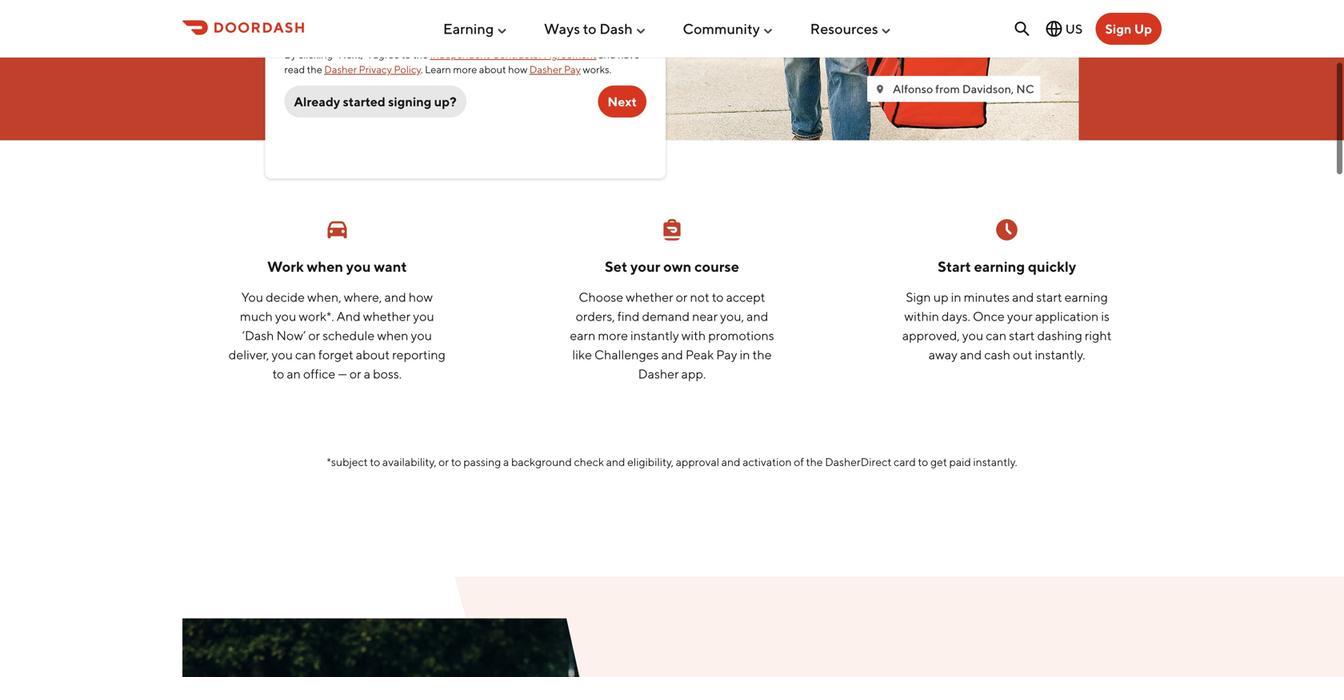 Task type: describe. For each thing, give the bounding box(es) containing it.
and down instantly
[[662, 347, 683, 363]]

works.
[[583, 63, 612, 76]]

signing
[[388, 94, 432, 109]]

and right check
[[606, 456, 625, 469]]

started
[[343, 94, 386, 109]]

1 horizontal spatial location pin image
[[874, 83, 887, 95]]

up
[[1135, 21, 1152, 36]]

instantly. inside sign up in minutes and start earning within days. once your application is approved, you can start dashing right away and cash out instantly.
[[1035, 347, 1086, 363]]

alfonso from davidson, nc image
[[596, 0, 1079, 141]]

sign up button
[[1096, 13, 1162, 45]]

already started signing up?
[[294, 94, 457, 109]]

and have read the
[[284, 49, 640, 76]]

globe line image
[[1045, 19, 1064, 38]]

sign up
[[1106, 21, 1152, 36]]

nc
[[1017, 82, 1035, 96]]

much
[[240, 309, 273, 324]]

with
[[682, 328, 706, 343]]

agree
[[373, 49, 400, 61]]

find
[[618, 309, 640, 324]]

1 horizontal spatial how
[[508, 63, 528, 76]]

paid
[[950, 456, 971, 469]]

to inside choose whether or not to accept orders, find demand near you, and earn more instantly with promotions like challenges and peak pay in the dasher app.
[[712, 290, 724, 305]]

or right availability,
[[439, 456, 449, 469]]

accept
[[726, 290, 766, 305]]

the inside choose whether or not to accept orders, find demand near you, and earn more instantly with promotions like challenges and peak pay in the dasher app.
[[753, 347, 772, 363]]

.
[[421, 63, 423, 76]]

earning link
[[443, 14, 508, 44]]

earn
[[570, 328, 596, 343]]

work
[[267, 258, 304, 275]]

forget
[[318, 347, 354, 363]]

—
[[338, 367, 347, 382]]

to left dash at the top
[[583, 20, 597, 37]]

you
[[241, 290, 263, 305]]

ways to dash link
[[544, 14, 647, 44]]

you decide when, where, and how much you work*. and whether you 'dash now' or schedule when you deliver, you can forget about reporting to an office — or a boss.
[[229, 290, 446, 382]]

decide
[[266, 290, 305, 305]]

community link
[[683, 14, 775, 44]]

activation
[[743, 456, 792, 469]]

pay inside choose whether or not to accept orders, find demand near you, and earn more instantly with promotions like challenges and peak pay in the dasher app.
[[717, 347, 738, 363]]

right
[[1085, 328, 1112, 343]]

orders,
[[576, 309, 615, 324]]

near
[[692, 309, 718, 324]]

can inside you decide when, where, and how much you work*. and whether you 'dash now' or schedule when you deliver, you can forget about reporting to an office — or a boss.
[[295, 347, 316, 363]]

alfonso
[[893, 82, 933, 96]]

i
[[369, 49, 372, 61]]

dx safedash chuck image
[[182, 619, 663, 678]]

when inside you decide when, where, and how much you work*. and whether you 'dash now' or schedule when you deliver, you can forget about reporting to an office — or a boss.
[[377, 328, 409, 343]]

set
[[605, 258, 628, 275]]

whether inside choose whether or not to accept orders, find demand near you, and earn more instantly with promotions like challenges and peak pay in the dasher app.
[[626, 290, 674, 305]]

own
[[664, 258, 692, 275]]

where,
[[344, 290, 382, 305]]

earning inside sign up in minutes and start earning within days. once your application is approved, you can start dashing right away and cash out instantly.
[[1065, 290, 1108, 305]]

policy
[[394, 63, 421, 76]]

resources
[[810, 20, 879, 37]]

card
[[894, 456, 916, 469]]

0 horizontal spatial dasher
[[324, 63, 357, 76]]

when,
[[307, 290, 341, 305]]

read
[[284, 63, 305, 76]]

work*.
[[299, 309, 334, 324]]

course
[[695, 258, 740, 275]]

can inside sign up in minutes and start earning within days. once your application is approved, you can start dashing right away and cash out instantly.
[[986, 328, 1007, 343]]

your inside sign up in minutes and start earning within days. once your application is approved, you can start dashing right away and cash out instantly.
[[1007, 309, 1033, 324]]

already started signing up? button
[[284, 86, 466, 118]]

to up policy
[[402, 49, 411, 61]]

dasher pay link
[[530, 63, 581, 76]]

quickly
[[1028, 258, 1077, 275]]

is
[[1102, 309, 1110, 324]]

start earning quickly
[[938, 258, 1077, 275]]

approval
[[676, 456, 720, 469]]

"next,"
[[335, 49, 367, 61]]

the right the "of"
[[806, 456, 823, 469]]

about inside you decide when, where, and how much you work*. and whether you 'dash now' or schedule when you deliver, you can forget about reporting to an office — or a boss.
[[356, 347, 390, 363]]

work when you want
[[267, 258, 407, 275]]

dasher privacy policy link
[[324, 63, 421, 76]]

passing
[[464, 456, 501, 469]]

next button
[[598, 86, 647, 118]]

resources link
[[810, 14, 893, 44]]

like
[[573, 347, 592, 363]]

1 horizontal spatial dasher
[[530, 63, 562, 76]]

next
[[608, 94, 637, 109]]

and down accept
[[747, 309, 769, 324]]

a inside you decide when, where, and how much you work*. and whether you 'dash now' or schedule when you deliver, you can forget about reporting to an office — or a boss.
[[364, 367, 371, 382]]

learn
[[425, 63, 451, 76]]

dash
[[600, 20, 633, 37]]

independent contractor agreement link
[[430, 49, 597, 61]]

or down work*.
[[308, 328, 320, 343]]

0 horizontal spatial more
[[453, 63, 477, 76]]

sign up in minutes and start earning within days. once your application is approved, you can start dashing right away and cash out instantly.
[[903, 290, 1112, 363]]

demand
[[642, 309, 690, 324]]

once
[[973, 309, 1005, 324]]

up
[[934, 290, 949, 305]]

boss.
[[373, 367, 402, 382]]

0 vertical spatial start
[[1037, 290, 1063, 305]]

not
[[690, 290, 710, 305]]

1 vertical spatial a
[[503, 456, 509, 469]]

'dash
[[242, 328, 274, 343]]

0 vertical spatial location pin image
[[294, 11, 307, 24]]

to left get
[[918, 456, 929, 469]]

app.
[[682, 367, 706, 382]]

now'
[[277, 328, 306, 343]]

and inside you decide when, where, and how much you work*. and whether you 'dash now' or schedule when you deliver, you can forget about reporting to an office — or a boss.
[[385, 290, 406, 305]]



Task type: locate. For each thing, give the bounding box(es) containing it.
an
[[287, 367, 301, 382]]

*subject
[[327, 456, 368, 469]]

whether up demand
[[626, 290, 674, 305]]

us
[[1066, 21, 1083, 36]]

you inside sign up in minutes and start earning within days. once your application is approved, you can start dashing right away and cash out instantly.
[[963, 328, 984, 343]]

0 vertical spatial how
[[508, 63, 528, 76]]

and left the cash
[[960, 347, 982, 363]]

and down want
[[385, 290, 406, 305]]

whether inside you decide when, where, and how much you work*. and whether you 'dash now' or schedule when you deliver, you can forget about reporting to an office — or a boss.
[[363, 309, 411, 324]]

when up reporting
[[377, 328, 409, 343]]

community
[[683, 20, 760, 37]]

0 vertical spatial more
[[453, 63, 477, 76]]

the inside 'and have read the'
[[307, 63, 322, 76]]

choose whether or not to accept orders, find demand near you, and earn more instantly with promotions like challenges and peak pay in the dasher app.
[[570, 290, 774, 382]]

independent
[[430, 49, 490, 61]]

0 vertical spatial pay
[[564, 63, 581, 76]]

deliver,
[[229, 347, 269, 363]]

you,
[[720, 309, 744, 324]]

in inside choose whether or not to accept orders, find demand near you, and earn more instantly with promotions like challenges and peak pay in the dasher app.
[[740, 347, 750, 363]]

0 vertical spatial instantly.
[[1035, 347, 1086, 363]]

application
[[1036, 309, 1099, 324]]

get
[[931, 456, 947, 469]]

1 horizontal spatial instantly.
[[1035, 347, 1086, 363]]

when
[[307, 258, 343, 275], [377, 328, 409, 343]]

promotions
[[708, 328, 774, 343]]

to
[[583, 20, 597, 37], [402, 49, 411, 61], [712, 290, 724, 305], [273, 367, 284, 382], [370, 456, 380, 469], [451, 456, 461, 469], [918, 456, 929, 469]]

0 vertical spatial your
[[631, 258, 661, 275]]

schedule
[[323, 328, 375, 343]]

how down contractor
[[508, 63, 528, 76]]

start up out
[[1009, 328, 1035, 343]]

sign for sign up in minutes and start earning within days. once your application is approved, you can start dashing right away and cash out instantly.
[[906, 290, 931, 305]]

1 horizontal spatial a
[[503, 456, 509, 469]]

dasher left app.
[[638, 367, 679, 382]]

start
[[938, 258, 971, 275]]

1 horizontal spatial about
[[479, 63, 506, 76]]

0 horizontal spatial start
[[1009, 328, 1035, 343]]

1 vertical spatial whether
[[363, 309, 411, 324]]

0 horizontal spatial instantly.
[[974, 456, 1018, 469]]

sign for sign up
[[1106, 21, 1132, 36]]

dasherdirect
[[825, 456, 892, 469]]

davidson,
[[963, 82, 1014, 96]]

0 horizontal spatial a
[[364, 367, 371, 382]]

1 horizontal spatial in
[[951, 290, 962, 305]]

1 vertical spatial your
[[1007, 309, 1033, 324]]

0 vertical spatial a
[[364, 367, 371, 382]]

0 vertical spatial can
[[986, 328, 1007, 343]]

1 vertical spatial sign
[[906, 290, 931, 305]]

to right not
[[712, 290, 724, 305]]

1 vertical spatial about
[[356, 347, 390, 363]]

earning up is
[[1065, 290, 1108, 305]]

whether
[[626, 290, 674, 305], [363, 309, 411, 324]]

a right passing
[[503, 456, 509, 469]]

1 horizontal spatial start
[[1037, 290, 1063, 305]]

how up reporting
[[409, 290, 433, 305]]

peak
[[686, 347, 714, 363]]

instantly
[[631, 328, 679, 343]]

1 vertical spatial in
[[740, 347, 750, 363]]

dasher down agreement
[[530, 63, 562, 76]]

from
[[936, 82, 960, 96]]

days.
[[942, 309, 971, 324]]

1 vertical spatial earning
[[1065, 290, 1108, 305]]

contractor
[[492, 49, 542, 61]]

approved,
[[903, 328, 960, 343]]

about up boss.
[[356, 347, 390, 363]]

or left not
[[676, 290, 688, 305]]

in down promotions
[[740, 347, 750, 363]]

0 horizontal spatial about
[[356, 347, 390, 363]]

Your Postal Code text field
[[316, 9, 637, 27]]

location pin image
[[294, 11, 307, 24], [874, 83, 887, 95]]

2 horizontal spatial dasher
[[638, 367, 679, 382]]

1 horizontal spatial more
[[598, 328, 628, 343]]

want
[[374, 258, 407, 275]]

eligibility,
[[628, 456, 674, 469]]

when up the when,
[[307, 258, 343, 275]]

away
[[929, 347, 958, 363]]

1 vertical spatial more
[[598, 328, 628, 343]]

whether down where,
[[363, 309, 411, 324]]

cash
[[985, 347, 1011, 363]]

0 horizontal spatial whether
[[363, 309, 411, 324]]

clicking
[[298, 49, 333, 61]]

or inside choose whether or not to accept orders, find demand near you, and earn more instantly with promotions like challenges and peak pay in the dasher app.
[[676, 290, 688, 305]]

to left passing
[[451, 456, 461, 469]]

by clicking "next," i agree to the independent contractor agreement
[[284, 49, 597, 61]]

office
[[303, 367, 336, 382]]

alfonso from davidson, nc
[[893, 82, 1035, 96]]

pay down agreement
[[564, 63, 581, 76]]

0 vertical spatial about
[[479, 63, 506, 76]]

vehicle car image
[[324, 217, 350, 243]]

you
[[346, 258, 371, 275], [275, 309, 296, 324], [413, 309, 434, 324], [411, 328, 432, 343], [963, 328, 984, 343], [272, 347, 293, 363]]

0 horizontal spatial can
[[295, 347, 316, 363]]

time fill image
[[995, 217, 1020, 243]]

and right approval
[[722, 456, 741, 469]]

can up the cash
[[986, 328, 1007, 343]]

about down independent contractor agreement link
[[479, 63, 506, 76]]

1 horizontal spatial sign
[[1106, 21, 1132, 36]]

to right *subject
[[370, 456, 380, 469]]

0 horizontal spatial how
[[409, 290, 433, 305]]

the up the .
[[413, 49, 428, 61]]

more up challenges on the left of page
[[598, 328, 628, 343]]

0 horizontal spatial in
[[740, 347, 750, 363]]

ways to dash
[[544, 20, 633, 37]]

the
[[413, 49, 428, 61], [307, 63, 322, 76], [753, 347, 772, 363], [806, 456, 823, 469]]

by
[[284, 49, 296, 61]]

a left boss.
[[364, 367, 371, 382]]

0 horizontal spatial pay
[[564, 63, 581, 76]]

can up an
[[295, 347, 316, 363]]

0 vertical spatial when
[[307, 258, 343, 275]]

0 horizontal spatial when
[[307, 258, 343, 275]]

sign inside button
[[1106, 21, 1132, 36]]

pay
[[564, 63, 581, 76], [717, 347, 738, 363]]

privacy
[[359, 63, 392, 76]]

sign inside sign up in minutes and start earning within days. once your application is approved, you can start dashing right away and cash out instantly.
[[906, 290, 931, 305]]

and inside 'and have read the'
[[599, 49, 616, 61]]

choose
[[579, 290, 624, 305]]

already
[[294, 94, 340, 109]]

1 vertical spatial can
[[295, 347, 316, 363]]

0 vertical spatial sign
[[1106, 21, 1132, 36]]

more down "independent"
[[453, 63, 477, 76]]

1 horizontal spatial whether
[[626, 290, 674, 305]]

and down the start earning quickly
[[1013, 290, 1034, 305]]

more inside choose whether or not to accept orders, find demand near you, and earn more instantly with promotions like challenges and peak pay in the dasher app.
[[598, 328, 628, 343]]

dasher inside choose whether or not to accept orders, find demand near you, and earn more instantly with promotions like challenges and peak pay in the dasher app.
[[638, 367, 679, 382]]

how inside you decide when, where, and how much you work*. and whether you 'dash now' or schedule when you deliver, you can forget about reporting to an office — or a boss.
[[409, 290, 433, 305]]

0 horizontal spatial location pin image
[[294, 11, 307, 24]]

check
[[574, 456, 604, 469]]

order hotbag fill image
[[659, 217, 685, 243]]

earning
[[443, 20, 494, 37]]

1 vertical spatial location pin image
[[874, 83, 887, 95]]

about
[[479, 63, 506, 76], [356, 347, 390, 363]]

background
[[511, 456, 572, 469]]

1 horizontal spatial earning
[[1065, 290, 1108, 305]]

or right —
[[350, 367, 361, 382]]

how
[[508, 63, 528, 76], [409, 290, 433, 305]]

location pin image left alfonso
[[874, 83, 887, 95]]

0 vertical spatial earning
[[974, 258, 1025, 275]]

dasher down "next,"
[[324, 63, 357, 76]]

in inside sign up in minutes and start earning within days. once your application is approved, you can start dashing right away and cash out instantly.
[[951, 290, 962, 305]]

and up works.
[[599, 49, 616, 61]]

1 horizontal spatial pay
[[717, 347, 738, 363]]

0 horizontal spatial earning
[[974, 258, 1025, 275]]

instantly. down dashing in the right of the page
[[1035, 347, 1086, 363]]

0 horizontal spatial sign
[[906, 290, 931, 305]]

have
[[618, 49, 640, 61]]

your right set
[[631, 258, 661, 275]]

to left an
[[273, 367, 284, 382]]

0 vertical spatial in
[[951, 290, 962, 305]]

sign left up
[[1106, 21, 1132, 36]]

1 horizontal spatial when
[[377, 328, 409, 343]]

1 vertical spatial instantly.
[[974, 456, 1018, 469]]

1 vertical spatial start
[[1009, 328, 1035, 343]]

your right once
[[1007, 309, 1033, 324]]

instantly. right paid
[[974, 456, 1018, 469]]

earning up minutes
[[974, 258, 1025, 275]]

0 horizontal spatial your
[[631, 258, 661, 275]]

dashing
[[1038, 328, 1083, 343]]

agreement
[[544, 49, 597, 61]]

1 horizontal spatial your
[[1007, 309, 1033, 324]]

location pin image up by
[[294, 11, 307, 24]]

1 vertical spatial when
[[377, 328, 409, 343]]

of
[[794, 456, 804, 469]]

a
[[364, 367, 371, 382], [503, 456, 509, 469]]

pay down promotions
[[717, 347, 738, 363]]

1 horizontal spatial can
[[986, 328, 1007, 343]]

challenges
[[595, 347, 659, 363]]

in
[[951, 290, 962, 305], [740, 347, 750, 363]]

within
[[905, 309, 939, 324]]

1 vertical spatial pay
[[717, 347, 738, 363]]

to inside you decide when, where, and how much you work*. and whether you 'dash now' or schedule when you deliver, you can forget about reporting to an office — or a boss.
[[273, 367, 284, 382]]

dasher
[[324, 63, 357, 76], [530, 63, 562, 76], [638, 367, 679, 382]]

in right up
[[951, 290, 962, 305]]

the down promotions
[[753, 347, 772, 363]]

start up "application"
[[1037, 290, 1063, 305]]

1 vertical spatial how
[[409, 290, 433, 305]]

ways
[[544, 20, 580, 37]]

start
[[1037, 290, 1063, 305], [1009, 328, 1035, 343]]

the down clicking
[[307, 63, 322, 76]]

sign up within
[[906, 290, 931, 305]]

or
[[676, 290, 688, 305], [308, 328, 320, 343], [350, 367, 361, 382], [439, 456, 449, 469]]

*subject to availability, or to passing a background check and eligibility, approval and activation of the dasherdirect card to get paid instantly.
[[327, 456, 1018, 469]]

instantly.
[[1035, 347, 1086, 363], [974, 456, 1018, 469]]

0 vertical spatial whether
[[626, 290, 674, 305]]

your
[[631, 258, 661, 275], [1007, 309, 1033, 324]]

reporting
[[392, 347, 446, 363]]



Task type: vqa. For each thing, say whether or not it's contained in the screenshot.
DoorDash
no



